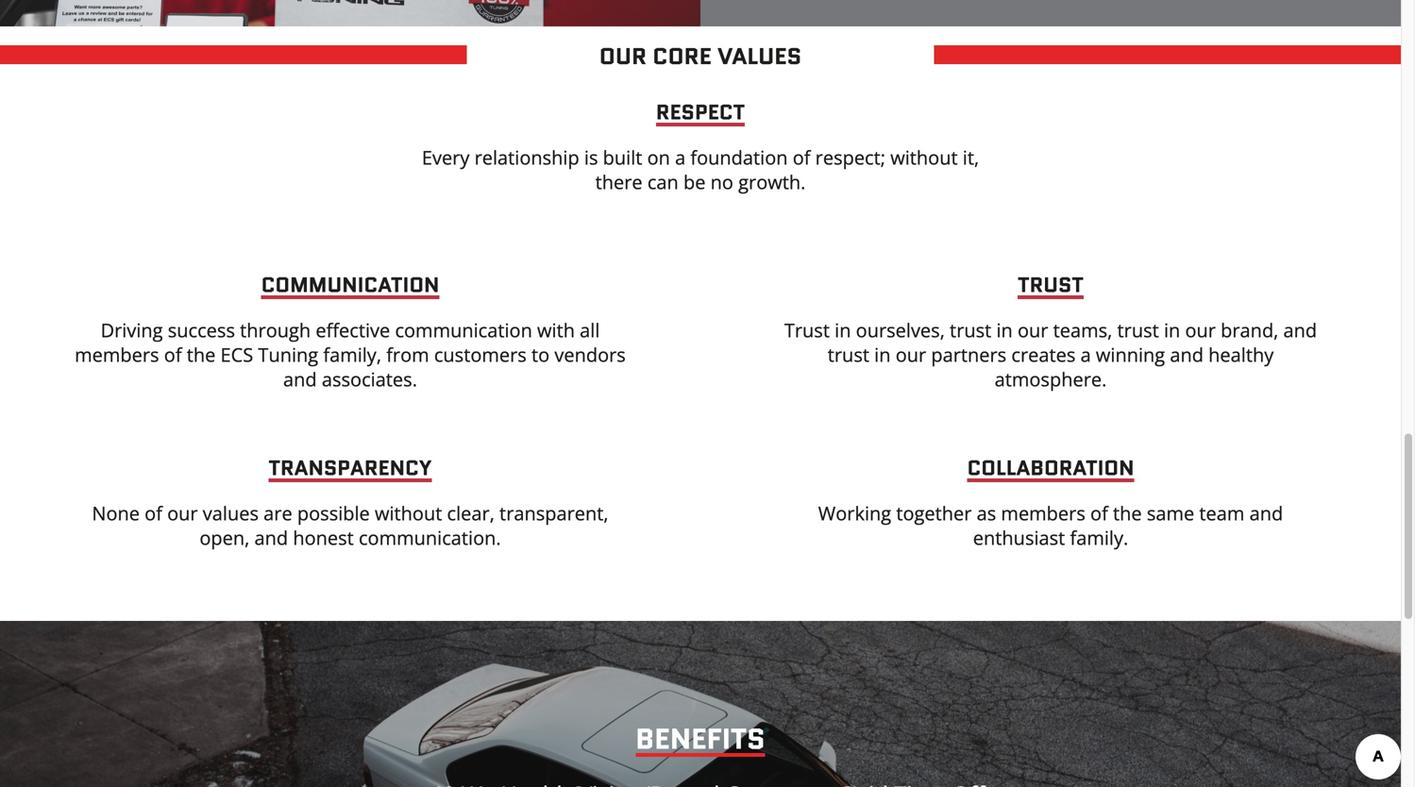 Task type: vqa. For each thing, say whether or not it's contained in the screenshot.
team
yes



Task type: locate. For each thing, give the bounding box(es) containing it.
1 horizontal spatial a
[[1080, 342, 1091, 368]]

values right core
[[717, 40, 802, 73]]

our left the teams,
[[1018, 317, 1048, 343]]

the left same
[[1113, 500, 1142, 526]]

communication left with
[[395, 317, 532, 343]]

from
[[386, 342, 429, 368]]

through
[[240, 317, 311, 343]]

trust
[[784, 317, 830, 343]]

of right none
[[145, 500, 162, 526]]

our left brand,
[[1185, 317, 1216, 343]]

values left are
[[203, 500, 259, 526]]

team
[[1199, 500, 1245, 526]]

the left ecs
[[187, 342, 216, 368]]

the
[[187, 342, 216, 368], [1113, 500, 1142, 526]]

members left success at the left top of the page
[[75, 342, 159, 368]]

a right creates at the right of page
[[1080, 342, 1091, 368]]

without inside none of our values are possible without clear, transparent, open,               and honest communication.
[[375, 500, 442, 526]]

of
[[793, 144, 810, 170], [164, 342, 182, 368], [145, 500, 162, 526], [1090, 500, 1108, 526]]

1 vertical spatial values
[[203, 500, 259, 526]]

foundation
[[690, 144, 788, 170]]

in
[[835, 317, 851, 343], [996, 317, 1013, 343], [1164, 317, 1180, 343], [874, 342, 891, 368]]

as
[[977, 500, 996, 526]]

and
[[1283, 317, 1317, 343], [1170, 342, 1204, 368], [283, 366, 317, 392], [1249, 500, 1283, 526], [254, 525, 288, 551]]

collaboration
[[967, 453, 1134, 483]]

of right driving on the left
[[164, 342, 182, 368]]

clear,
[[447, 500, 495, 526]]

members inside driving success through effective communication with all members               of the ecs tuning family, from customers to vendors and               associates.
[[75, 342, 159, 368]]

enthusiast
[[973, 525, 1065, 551]]

0 horizontal spatial the
[[187, 342, 216, 368]]

0 horizontal spatial values
[[203, 500, 259, 526]]

is
[[584, 144, 598, 170]]

honest
[[293, 525, 354, 551]]

our
[[599, 40, 647, 73], [1018, 317, 1048, 343], [1185, 317, 1216, 343], [896, 342, 926, 368], [167, 500, 198, 526]]

0 horizontal spatial without
[[375, 500, 442, 526]]

0 horizontal spatial members
[[75, 342, 159, 368]]

without
[[890, 144, 958, 170], [375, 500, 442, 526]]

values inside none of our values are possible without clear, transparent, open,               and honest communication.
[[203, 500, 259, 526]]

and inside driving success through effective communication with all members               of the ecs tuning family, from customers to vendors and               associates.
[[283, 366, 317, 392]]

0 horizontal spatial a
[[675, 144, 686, 170]]

of inside every relationship is built on a foundation of respect; without it, there can be no growth.
[[793, 144, 810, 170]]

communication
[[261, 270, 439, 300], [395, 317, 532, 343]]

and inside none of our values are possible without clear, transparent, open,               and honest communication.
[[254, 525, 288, 551]]

trust
[[1018, 270, 1084, 300], [950, 317, 991, 343], [1117, 317, 1159, 343], [828, 342, 869, 368]]

open,
[[200, 525, 250, 551]]

are
[[264, 500, 292, 526]]

partners
[[931, 342, 1007, 368]]

communication inside driving success through effective communication with all members               of the ecs tuning family, from customers to vendors and               associates.
[[395, 317, 532, 343]]

0 vertical spatial values
[[717, 40, 802, 73]]

our left open,
[[167, 500, 198, 526]]

members
[[75, 342, 159, 368], [1001, 500, 1085, 526]]

communication up effective
[[261, 270, 439, 300]]

core
[[653, 40, 712, 73]]

0 vertical spatial a
[[675, 144, 686, 170]]

without left it,
[[890, 144, 958, 170]]

our left core
[[599, 40, 647, 73]]

members down collaboration
[[1001, 500, 1085, 526]]

on
[[647, 144, 670, 170]]

1 horizontal spatial the
[[1113, 500, 1142, 526]]

success
[[168, 317, 235, 343]]

values
[[717, 40, 802, 73], [203, 500, 259, 526]]

associates.
[[322, 366, 417, 392]]

1 vertical spatial communication
[[395, 317, 532, 343]]

members inside working together as members of the same team and enthusiast               family.
[[1001, 500, 1085, 526]]

1 vertical spatial a
[[1080, 342, 1091, 368]]

ecs
[[220, 342, 253, 368]]

tuning
[[258, 342, 318, 368]]

and right team
[[1249, 500, 1283, 526]]

customers
[[434, 342, 527, 368]]

0 vertical spatial without
[[890, 144, 958, 170]]

no
[[711, 169, 733, 195]]

without inside every relationship is built on a foundation of respect; without it, there can be no growth.
[[890, 144, 958, 170]]

1 horizontal spatial members
[[1001, 500, 1085, 526]]

our left partners
[[896, 342, 926, 368]]

brand,
[[1221, 317, 1279, 343]]

1 vertical spatial members
[[1001, 500, 1085, 526]]

and down through
[[283, 366, 317, 392]]

0 vertical spatial communication
[[261, 270, 439, 300]]

of left respect;
[[793, 144, 810, 170]]

1 vertical spatial the
[[1113, 500, 1142, 526]]

without left 'clear,'
[[375, 500, 442, 526]]

possible
[[297, 500, 370, 526]]

driving
[[101, 317, 163, 343]]

0 vertical spatial members
[[75, 342, 159, 368]]

teams,
[[1053, 317, 1112, 343]]

transparency
[[269, 453, 432, 483]]

a
[[675, 144, 686, 170], [1080, 342, 1091, 368]]

and right open,
[[254, 525, 288, 551]]

of down collaboration
[[1090, 500, 1108, 526]]

winning
[[1096, 342, 1165, 368]]

every relationship is built on a foundation of respect; without it, there can be no growth.
[[422, 144, 979, 195]]

a right on
[[675, 144, 686, 170]]

0 vertical spatial the
[[187, 342, 216, 368]]

communication.
[[359, 525, 501, 551]]

and right brand,
[[1283, 317, 1317, 343]]

of inside driving success through effective communication with all members               of the ecs tuning family, from customers to vendors and               associates.
[[164, 342, 182, 368]]

driving success through effective communication with all members               of the ecs tuning family, from customers to vendors and               associates.
[[75, 317, 626, 392]]

family,
[[323, 342, 381, 368]]

can
[[647, 169, 679, 195]]

1 vertical spatial without
[[375, 500, 442, 526]]

healthy
[[1208, 342, 1274, 368]]

1 horizontal spatial without
[[890, 144, 958, 170]]

transparent,
[[499, 500, 609, 526]]

every
[[422, 144, 470, 170]]



Task type: describe. For each thing, give the bounding box(es) containing it.
ourselves,
[[856, 317, 945, 343]]

growth.
[[738, 169, 806, 195]]

respect
[[656, 97, 745, 127]]

it,
[[963, 144, 979, 170]]

our inside none of our values are possible without clear, transparent, open,               and honest communication.
[[167, 500, 198, 526]]

effective
[[316, 317, 390, 343]]

benefits
[[636, 719, 765, 759]]

and left healthy
[[1170, 342, 1204, 368]]

together
[[896, 500, 972, 526]]

relationship
[[474, 144, 579, 170]]

there
[[595, 169, 643, 195]]

to
[[531, 342, 550, 368]]

family.
[[1070, 525, 1128, 551]]

none of our values are possible without clear, transparent, open,               and honest communication.
[[92, 500, 609, 551]]

same
[[1147, 500, 1194, 526]]

a inside trust in ourselves, trust in our teams, trust in our brand, and trust in our partners creates a winning and healthy atmosphere.
[[1080, 342, 1091, 368]]

the inside working together as members of the same team and enthusiast               family.
[[1113, 500, 1142, 526]]

built
[[603, 144, 642, 170]]

be
[[683, 169, 706, 195]]

our core values
[[599, 40, 802, 73]]

the inside driving success through effective communication with all members               of the ecs tuning family, from customers to vendors and               associates.
[[187, 342, 216, 368]]

respect;
[[815, 144, 885, 170]]

1 horizontal spatial values
[[717, 40, 802, 73]]

creates
[[1011, 342, 1076, 368]]

and inside working together as members of the same team and enthusiast               family.
[[1249, 500, 1283, 526]]

of inside none of our values are possible without clear, transparent, open,               and honest communication.
[[145, 500, 162, 526]]

trust in ourselves, trust in our teams, trust in our brand, and trust in our partners creates a winning and healthy atmosphere.
[[784, 317, 1317, 392]]

vendors
[[554, 342, 626, 368]]

working
[[818, 500, 891, 526]]

with
[[537, 317, 575, 343]]

all
[[580, 317, 600, 343]]

working together as members of the same team and enthusiast               family.
[[818, 500, 1283, 551]]

atmosphere.
[[995, 366, 1107, 392]]

none
[[92, 500, 140, 526]]

of inside working together as members of the same team and enthusiast               family.
[[1090, 500, 1108, 526]]

a inside every relationship is built on a foundation of respect; without it, there can be no growth.
[[675, 144, 686, 170]]



